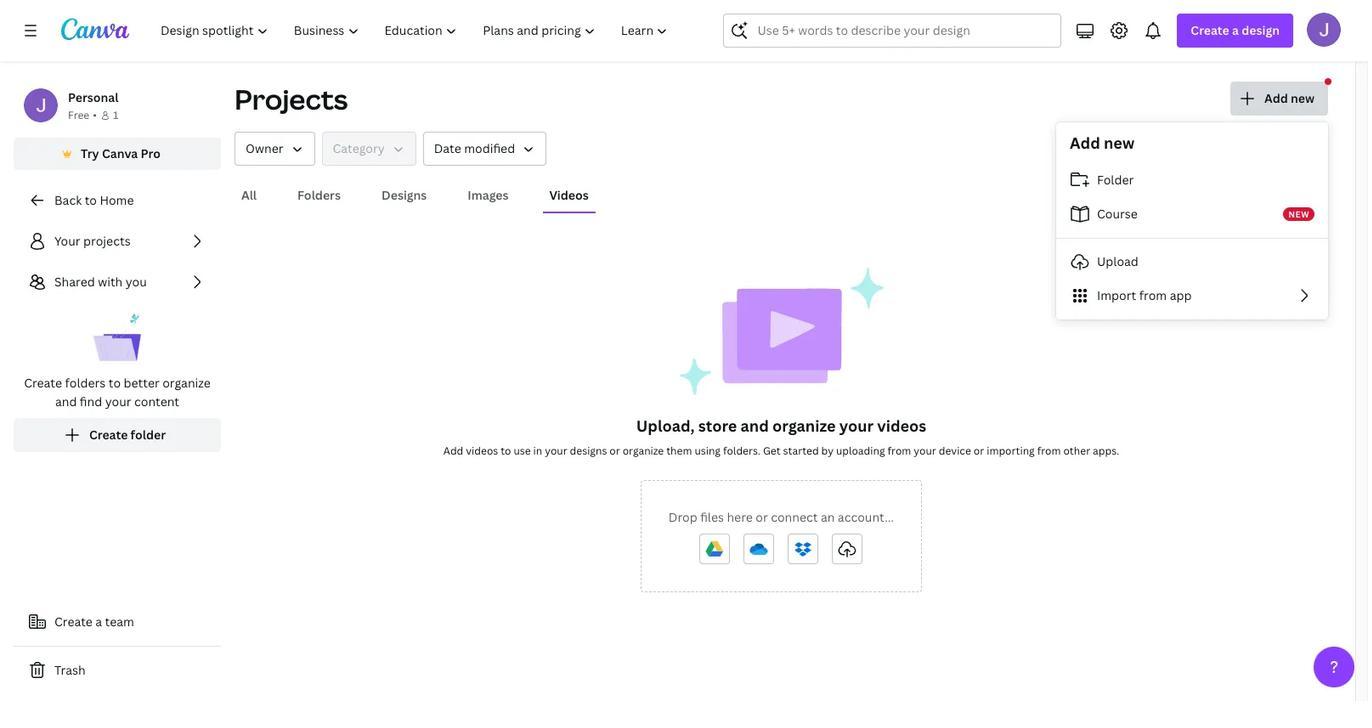 Task type: describe. For each thing, give the bounding box(es) containing it.
drop files here or connect an account...
[[669, 509, 894, 525]]

in
[[533, 444, 542, 458]]

them
[[666, 444, 692, 458]]

folders.
[[723, 444, 760, 458]]

create for create a team
[[54, 613, 93, 630]]

create a design
[[1191, 22, 1280, 38]]

images button
[[461, 179, 515, 212]]

create folder
[[89, 427, 166, 443]]

apps.
[[1093, 444, 1119, 458]]

import from app
[[1097, 287, 1192, 303]]

folder
[[1097, 172, 1134, 188]]

Category button
[[322, 132, 416, 166]]

add new inside dropdown button
[[1264, 90, 1314, 106]]

create for create folders to better organize and find your content
[[24, 375, 62, 391]]

and inside create folders to better organize and find your content
[[55, 393, 77, 410]]

create a team button
[[14, 605, 221, 639]]

1 vertical spatial add
[[1070, 133, 1100, 153]]

date modified
[[434, 140, 515, 156]]

find
[[80, 393, 102, 410]]

your projects
[[54, 233, 131, 249]]

add new button
[[1230, 82, 1328, 116]]

back to home
[[54, 192, 134, 208]]

your projects link
[[14, 224, 221, 258]]

other
[[1063, 444, 1090, 458]]

folder button
[[1056, 163, 1328, 197]]

create for create a design
[[1191, 22, 1229, 38]]

get
[[763, 444, 781, 458]]

store
[[698, 416, 737, 436]]

create a design button
[[1177, 14, 1293, 48]]

projects
[[235, 81, 348, 117]]

try canva pro
[[81, 145, 161, 161]]

date
[[434, 140, 461, 156]]

your
[[54, 233, 80, 249]]

course
[[1097, 206, 1138, 222]]

add inside dropdown button
[[1264, 90, 1288, 106]]

menu containing folder
[[1056, 163, 1328, 313]]

1 horizontal spatial from
[[1037, 444, 1061, 458]]

started
[[783, 444, 819, 458]]

images
[[468, 187, 509, 203]]

modified
[[464, 140, 515, 156]]

new
[[1288, 208, 1310, 220]]

add inside upload, store and organize your videos add videos to use in your designs or organize them using folders. get started by uploading from your device or importing from other apps.
[[443, 444, 463, 458]]

files
[[700, 509, 724, 525]]

import from app button
[[1056, 279, 1328, 313]]

create a team
[[54, 613, 134, 630]]

team
[[105, 613, 134, 630]]

•
[[93, 108, 97, 122]]

using
[[695, 444, 721, 458]]

Owner button
[[235, 132, 315, 166]]

connect
[[771, 509, 818, 525]]

Search search field
[[757, 14, 1028, 47]]

from inside button
[[1139, 287, 1167, 303]]

category
[[333, 140, 385, 156]]

and inside upload, store and organize your videos add videos to use in your designs or organize them using folders. get started by uploading from your device or importing from other apps.
[[741, 416, 769, 436]]

2 horizontal spatial or
[[974, 444, 984, 458]]

import
[[1097, 287, 1136, 303]]

Date modified button
[[423, 132, 546, 166]]

folder
[[131, 427, 166, 443]]

your up the uploading
[[839, 416, 874, 436]]

designs
[[570, 444, 607, 458]]



Task type: vqa. For each thing, say whether or not it's contained in the screenshot.
Greg Robinson icon
no



Task type: locate. For each thing, give the bounding box(es) containing it.
personal
[[68, 89, 118, 105]]

or right designs
[[610, 444, 620, 458]]

and left find
[[55, 393, 77, 410]]

or
[[610, 444, 620, 458], [974, 444, 984, 458], [756, 509, 768, 525]]

and
[[55, 393, 77, 410], [741, 416, 769, 436]]

1 vertical spatial add new
[[1070, 133, 1134, 153]]

add
[[1264, 90, 1288, 106], [1070, 133, 1100, 153], [443, 444, 463, 458]]

create inside button
[[89, 427, 128, 443]]

to right back
[[85, 192, 97, 208]]

trash link
[[14, 653, 221, 687]]

1 horizontal spatial or
[[756, 509, 768, 525]]

with
[[98, 274, 123, 290]]

to
[[85, 192, 97, 208], [109, 375, 121, 391], [501, 444, 511, 458]]

new
[[1291, 90, 1314, 106], [1104, 133, 1134, 153]]

upload
[[1097, 253, 1138, 269]]

your right in
[[545, 444, 567, 458]]

and up 'folders.'
[[741, 416, 769, 436]]

list
[[14, 224, 221, 452]]

1 vertical spatial and
[[741, 416, 769, 436]]

here
[[727, 509, 753, 525]]

create left design
[[1191, 22, 1229, 38]]

upload,
[[636, 416, 695, 436]]

2 horizontal spatial from
[[1139, 287, 1167, 303]]

jacob simon image
[[1307, 13, 1341, 47]]

better
[[124, 375, 160, 391]]

a
[[1232, 22, 1239, 38], [95, 613, 102, 630]]

designs button
[[375, 179, 434, 212]]

importing
[[987, 444, 1035, 458]]

projects
[[83, 233, 131, 249]]

a for design
[[1232, 22, 1239, 38]]

0 vertical spatial to
[[85, 192, 97, 208]]

a left design
[[1232, 22, 1239, 38]]

device
[[939, 444, 971, 458]]

to inside upload, store and organize your videos add videos to use in your designs or organize them using folders. get started by uploading from your device or importing from other apps.
[[501, 444, 511, 458]]

2 horizontal spatial to
[[501, 444, 511, 458]]

content
[[134, 393, 179, 410]]

0 vertical spatial videos
[[877, 416, 926, 436]]

0 horizontal spatial or
[[610, 444, 620, 458]]

all
[[241, 187, 257, 203]]

to left use
[[501, 444, 511, 458]]

videos button
[[543, 179, 595, 212]]

app
[[1170, 287, 1192, 303]]

add left use
[[443, 444, 463, 458]]

shared
[[54, 274, 95, 290]]

a inside create a design dropdown button
[[1232, 22, 1239, 38]]

create folders to better organize and find your content
[[24, 375, 211, 410]]

1 horizontal spatial add new
[[1264, 90, 1314, 106]]

0 horizontal spatial from
[[887, 444, 911, 458]]

folders
[[297, 187, 341, 203]]

your right find
[[105, 393, 131, 410]]

0 vertical spatial new
[[1291, 90, 1314, 106]]

from right the uploading
[[887, 444, 911, 458]]

top level navigation element
[[150, 14, 683, 48]]

0 horizontal spatial add
[[443, 444, 463, 458]]

to left the better
[[109, 375, 121, 391]]

0 vertical spatial a
[[1232, 22, 1239, 38]]

create inside create folders to better organize and find your content
[[24, 375, 62, 391]]

add new up folder at the top of the page
[[1070, 133, 1134, 153]]

your inside create folders to better organize and find your content
[[105, 393, 131, 410]]

new inside dropdown button
[[1291, 90, 1314, 106]]

folders button
[[291, 179, 348, 212]]

0 horizontal spatial add new
[[1070, 133, 1134, 153]]

organize
[[162, 375, 211, 391], [772, 416, 836, 436], [623, 444, 664, 458]]

1 horizontal spatial add
[[1070, 133, 1100, 153]]

your left device
[[914, 444, 936, 458]]

free
[[68, 108, 89, 122]]

or right device
[[974, 444, 984, 458]]

back
[[54, 192, 82, 208]]

drop
[[669, 509, 697, 525]]

back to home link
[[14, 184, 221, 218]]

0 horizontal spatial a
[[95, 613, 102, 630]]

1 horizontal spatial and
[[741, 416, 769, 436]]

0 horizontal spatial videos
[[466, 444, 498, 458]]

add new
[[1264, 90, 1314, 106], [1070, 133, 1134, 153]]

videos
[[877, 416, 926, 436], [466, 444, 498, 458]]

0 horizontal spatial and
[[55, 393, 77, 410]]

organize up started
[[772, 416, 836, 436]]

shared with you link
[[14, 265, 221, 299]]

design
[[1242, 22, 1280, 38]]

or right here
[[756, 509, 768, 525]]

by
[[821, 444, 834, 458]]

trash
[[54, 662, 86, 678]]

1 horizontal spatial organize
[[623, 444, 664, 458]]

0 vertical spatial add
[[1264, 90, 1288, 106]]

upload button
[[1056, 245, 1328, 279]]

2 vertical spatial organize
[[623, 444, 664, 458]]

0 vertical spatial organize
[[162, 375, 211, 391]]

0 vertical spatial and
[[55, 393, 77, 410]]

1 horizontal spatial a
[[1232, 22, 1239, 38]]

designs
[[382, 187, 427, 203]]

1 vertical spatial to
[[109, 375, 121, 391]]

a for team
[[95, 613, 102, 630]]

you
[[126, 274, 147, 290]]

new up folder at the top of the page
[[1104, 133, 1134, 153]]

canva
[[102, 145, 138, 161]]

2 horizontal spatial add
[[1264, 90, 1288, 106]]

owner
[[246, 140, 283, 156]]

1 vertical spatial videos
[[466, 444, 498, 458]]

pro
[[141, 145, 161, 161]]

add up folder at the top of the page
[[1070, 133, 1100, 153]]

try canva pro button
[[14, 138, 221, 170]]

create left 'folders'
[[24, 375, 62, 391]]

menu
[[1056, 163, 1328, 313]]

uploading
[[836, 444, 885, 458]]

free •
[[68, 108, 97, 122]]

your
[[105, 393, 131, 410], [839, 416, 874, 436], [545, 444, 567, 458], [914, 444, 936, 458]]

1 vertical spatial a
[[95, 613, 102, 630]]

1 horizontal spatial to
[[109, 375, 121, 391]]

create down find
[[89, 427, 128, 443]]

organize up the content
[[162, 375, 211, 391]]

1 horizontal spatial videos
[[877, 416, 926, 436]]

videos
[[549, 187, 589, 203]]

from left other
[[1037, 444, 1061, 458]]

1 vertical spatial organize
[[772, 416, 836, 436]]

2 horizontal spatial organize
[[772, 416, 836, 436]]

2 vertical spatial add
[[443, 444, 463, 458]]

0 horizontal spatial new
[[1104, 133, 1134, 153]]

add down design
[[1264, 90, 1288, 106]]

0 horizontal spatial to
[[85, 192, 97, 208]]

organize inside create folders to better organize and find your content
[[162, 375, 211, 391]]

from left app at the right top
[[1139, 287, 1167, 303]]

new down jacob simon image
[[1291, 90, 1314, 106]]

None search field
[[723, 14, 1062, 48]]

to inside create folders to better organize and find your content
[[109, 375, 121, 391]]

2 vertical spatial to
[[501, 444, 511, 458]]

home
[[100, 192, 134, 208]]

a left team
[[95, 613, 102, 630]]

try
[[81, 145, 99, 161]]

videos left use
[[466, 444, 498, 458]]

create left team
[[54, 613, 93, 630]]

folders
[[65, 375, 106, 391]]

upload, store and organize your videos add videos to use in your designs or organize them using folders. get started by uploading from your device or importing from other apps.
[[443, 416, 1119, 458]]

create inside dropdown button
[[1191, 22, 1229, 38]]

add new down design
[[1264, 90, 1314, 106]]

create
[[1191, 22, 1229, 38], [24, 375, 62, 391], [89, 427, 128, 443], [54, 613, 93, 630]]

list containing your projects
[[14, 224, 221, 452]]

account...
[[838, 509, 894, 525]]

1
[[113, 108, 118, 122]]

an
[[821, 509, 835, 525]]

0 horizontal spatial organize
[[162, 375, 211, 391]]

all button
[[235, 179, 263, 212]]

shared with you
[[54, 274, 147, 290]]

0 vertical spatial add new
[[1264, 90, 1314, 106]]

organize down upload,
[[623, 444, 664, 458]]

from
[[1139, 287, 1167, 303], [887, 444, 911, 458], [1037, 444, 1061, 458]]

create for create folder
[[89, 427, 128, 443]]

create inside button
[[54, 613, 93, 630]]

1 horizontal spatial new
[[1291, 90, 1314, 106]]

1 vertical spatial new
[[1104, 133, 1134, 153]]

create folder button
[[14, 418, 221, 452]]

use
[[514, 444, 531, 458]]

videos up the uploading
[[877, 416, 926, 436]]

a inside create a team button
[[95, 613, 102, 630]]



